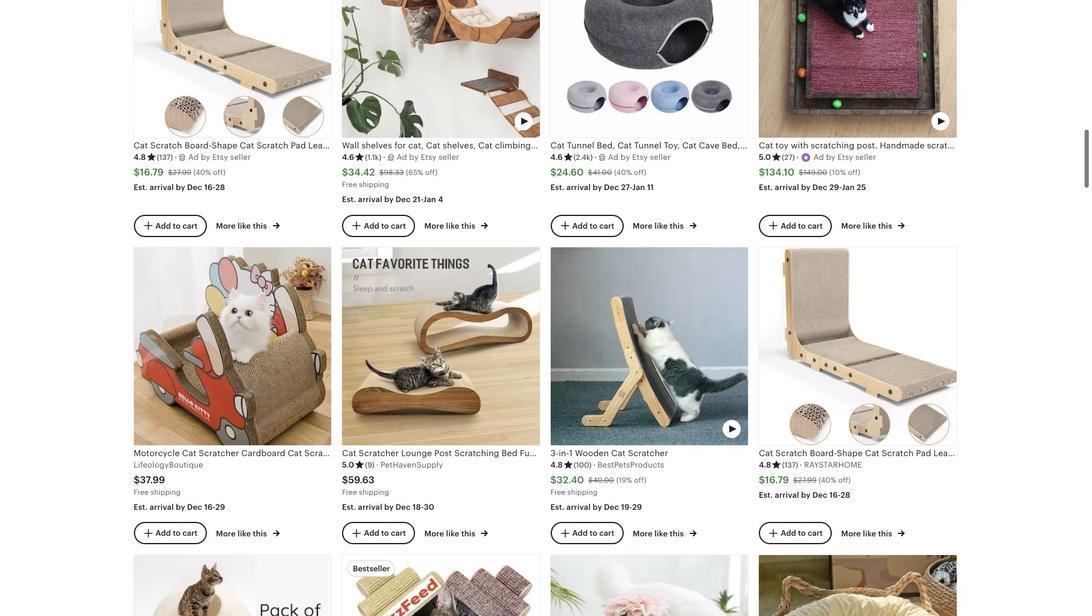 Task type: locate. For each thing, give the bounding box(es) containing it.
0 vertical spatial 16.79
[[140, 167, 164, 178]]

1 horizontal spatial 5.0
[[759, 153, 772, 162]]

by
[[176, 183, 185, 192], [593, 183, 602, 192], [802, 183, 811, 192], [384, 195, 394, 204], [802, 491, 811, 500], [176, 503, 185, 512], [384, 503, 394, 512], [593, 503, 602, 512]]

wooden
[[575, 448, 609, 458]]

27.99
[[173, 168, 191, 177], [799, 476, 817, 485]]

3-in-1  wooden cat scratcher image
[[551, 248, 749, 445]]

cactus cat scratcher | wooden cat tree| cat scratching post| cat furniture ｜cat toy | gift for cats | wood cat scratcher image
[[551, 555, 749, 616]]

cat right wooden
[[612, 448, 626, 458]]

1 horizontal spatial 16.79
[[766, 475, 790, 486]]

4.6 for 34.42
[[342, 153, 354, 162]]

shipping down '32.40'
[[568, 488, 598, 497]]

1 horizontal spatial (40%
[[615, 168, 632, 177]]

3 cat from the left
[[612, 448, 626, 458]]

0 vertical spatial 27.99
[[173, 168, 191, 177]]

off)
[[213, 168, 226, 177], [425, 168, 438, 177], [634, 168, 647, 177], [848, 168, 861, 177], [635, 476, 647, 485], [839, 476, 851, 485]]

est. arrival by dec 19-29
[[551, 503, 642, 512]]

0 horizontal spatial 28
[[216, 183, 225, 192]]

29
[[216, 503, 225, 512], [633, 503, 642, 512]]

cat right "motorcycle"
[[182, 448, 197, 458]]

1 horizontal spatial $ 16.79 $ 27.99 (40% off) est. arrival by dec 16-28
[[759, 475, 851, 500]]

shipping down 37.99
[[151, 488, 181, 497]]

4.8 for the rightmost cat scratch board-shape cat scratch pad leaned on wall standing strong catnip scratcher with ball toy cardboard for indoor 24 inches image
[[759, 461, 772, 470]]

(65%
[[406, 168, 423, 177]]

scratcher left the cardboard
[[199, 448, 239, 458]]

4.6 up 34.42
[[342, 153, 354, 162]]

free inside $ 37.99 free shipping
[[134, 488, 149, 497]]

5.0 up 134.10
[[759, 153, 772, 162]]

off) inside '$ 34.42 $ 98.33 (65% off) free shipping'
[[425, 168, 438, 177]]

0 vertical spatial 28
[[216, 183, 225, 192]]

product video element for wall shelves for cat, cat shelves, cat climbing wall shelf, cat house wall, cat shelves for wall, modern cat furniture, wood cat hexagon image
[[342, 0, 540, 137]]

0 vertical spatial cat scratch board-shape cat scratch pad leaned on wall standing strong catnip scratcher with ball toy cardboard for indoor 24 inches image
[[134, 0, 331, 137]]

shipping
[[359, 180, 389, 189], [151, 488, 181, 497], [359, 488, 389, 497], [568, 488, 598, 497]]

1 horizontal spatial (137)
[[783, 461, 799, 470]]

cat for 32.40
[[612, 448, 626, 458]]

4.6 up 24.60
[[551, 153, 563, 162]]

29 for 37.99
[[216, 503, 225, 512]]

dec inside $ 134.10 $ 149.00 (10% off) est. arrival by dec 29-jan 25
[[813, 183, 828, 192]]

more like this
[[216, 222, 269, 231], [425, 222, 478, 231], [633, 222, 686, 231], [842, 222, 895, 231], [216, 529, 269, 538], [425, 529, 478, 538], [633, 529, 686, 538], [842, 529, 895, 538]]

cat toy with scratching post. handmade scratcher for big cats, pet furniture, sisal rope, large cat scratching mat, cat lover present image
[[759, 0, 957, 137]]

0 horizontal spatial 16.79
[[140, 167, 164, 178]]

18-
[[413, 503, 424, 512]]

0 horizontal spatial (40%
[[193, 168, 211, 177]]

1 vertical spatial 16.79
[[766, 475, 790, 486]]

40.00
[[593, 476, 615, 485]]

$
[[134, 167, 140, 178], [342, 167, 348, 178], [551, 167, 557, 178], [759, 167, 766, 178], [168, 168, 173, 177], [379, 168, 384, 177], [588, 168, 593, 177], [799, 168, 804, 177], [134, 475, 140, 486], [342, 475, 348, 486], [551, 475, 557, 486], [759, 475, 766, 486], [589, 476, 593, 485], [794, 476, 799, 485]]

jan left 4 at the top left of page
[[423, 195, 436, 204]]

$ 34.42 $ 98.33 (65% off) free shipping
[[342, 167, 438, 189]]

19-
[[621, 503, 633, 512]]

0 horizontal spatial 29
[[216, 503, 225, 512]]

free down '32.40'
[[551, 488, 566, 497]]

cart
[[183, 221, 198, 230], [391, 221, 406, 230], [600, 221, 615, 230], [808, 221, 823, 230], [183, 529, 198, 538], [391, 529, 406, 538], [600, 529, 615, 538], [808, 529, 823, 538]]

toy
[[455, 448, 469, 458]]

2 horizontal spatial 4.8
[[759, 461, 772, 470]]

16- for the rightmost cat scratch board-shape cat scratch pad leaned on wall standing strong catnip scratcher with ball toy cardboard for indoor 24 inches image
[[830, 491, 841, 500]]

free down 59.63
[[342, 488, 357, 497]]

1 horizontal spatial 27.99
[[799, 476, 817, 485]]

shipping down 34.42
[[359, 180, 389, 189]]

add to cart button
[[134, 215, 207, 237], [342, 215, 415, 237], [551, 215, 624, 237], [759, 215, 832, 237], [134, 522, 207, 545], [342, 522, 415, 545], [551, 522, 624, 545], [759, 522, 832, 545]]

$ 24.60 $ 41.00 (40% off) est. arrival by dec 27-jan 11
[[551, 167, 654, 192]]

(2.4k)
[[574, 153, 593, 162]]

product video element for cat bed with cushion, interactive cat furniture, gift for cat lover, straw stylish pet toys cat bed comfortable dog bed, basket for pets image
[[759, 555, 957, 616]]

11
[[647, 183, 654, 192]]

28 for the rightmost cat scratch board-shape cat scratch pad leaned on wall standing strong catnip scratcher with ball toy cardboard for indoor 24 inches image
[[841, 491, 851, 500]]

5.0
[[759, 153, 772, 162], [342, 461, 354, 470]]

29 for 32.40
[[633, 503, 642, 512]]

est. arrival by dec 21-jan 4
[[342, 195, 443, 204]]

4
[[438, 195, 443, 204]]

est. inside $ 24.60 $ 41.00 (40% off) est. arrival by dec 27-jan 11
[[551, 183, 565, 192]]

0 horizontal spatial 5.0
[[342, 461, 354, 470]]

4.8
[[134, 153, 146, 162], [551, 461, 563, 470], [759, 461, 772, 470]]

1 horizontal spatial 29
[[633, 503, 642, 512]]

1 horizontal spatial 4.8
[[551, 461, 563, 470]]

1 vertical spatial 5.0
[[342, 461, 354, 470]]

0 horizontal spatial 4.8
[[134, 153, 146, 162]]

shipping down 59.63
[[359, 488, 389, 497]]

arrival inside $ 24.60 $ 41.00 (40% off) est. arrival by dec 27-jan 11
[[567, 183, 591, 192]]

jan inside $ 134.10 $ 149.00 (10% off) est. arrival by dec 29-jan 25
[[842, 183, 855, 192]]

est.
[[134, 183, 148, 192], [551, 183, 565, 192], [759, 183, 773, 192], [342, 195, 356, 204], [759, 491, 773, 500], [134, 503, 148, 512], [342, 503, 356, 512], [551, 503, 565, 512]]

cat scratch board-shape cat scratch pad leaned on wall standing strong catnip scratcher with ball toy cardboard for indoor 24 inches image
[[134, 0, 331, 137], [759, 248, 957, 445]]

more like this link
[[216, 219, 280, 232], [425, 219, 489, 232], [633, 219, 697, 232], [842, 219, 906, 232], [216, 527, 280, 540], [425, 527, 489, 540], [633, 527, 697, 540], [842, 527, 906, 540]]

this
[[253, 222, 267, 231], [462, 222, 476, 231], [670, 222, 684, 231], [879, 222, 893, 231], [253, 529, 267, 538], [462, 529, 476, 538], [670, 529, 684, 538], [879, 529, 893, 538]]

1 vertical spatial $ 16.79 $ 27.99 (40% off) est. arrival by dec 16-28
[[759, 475, 851, 500]]

0 horizontal spatial (137)
[[157, 153, 173, 162]]

1 horizontal spatial jan
[[633, 183, 646, 192]]

product video element for kicker/scratcher toy, with organic catnip, silvervine and valerian root. it's the original scratch, jingle and roll ultimate cat toy. image
[[342, 555, 540, 616]]

59.63
[[348, 475, 375, 486]]

·
[[175, 153, 177, 162], [383, 153, 386, 162], [595, 153, 597, 162], [797, 153, 799, 162], [377, 461, 379, 470], [594, 461, 596, 470], [800, 461, 803, 470]]

free down 37.99
[[134, 488, 149, 497]]

shipping inside $ 37.99 free shipping
[[151, 488, 181, 497]]

jan inside $ 24.60 $ 41.00 (40% off) est. arrival by dec 27-jan 11
[[633, 183, 646, 192]]

scratching
[[305, 448, 350, 458]]

dec
[[187, 183, 202, 192], [604, 183, 619, 192], [813, 183, 828, 192], [396, 195, 411, 204], [813, 491, 828, 500], [187, 503, 202, 512], [396, 503, 411, 512], [604, 503, 619, 512]]

1 horizontal spatial cat
[[288, 448, 302, 458]]

cat right the cardboard
[[288, 448, 302, 458]]

1 4.6 from the left
[[342, 153, 354, 162]]

product video element for 2 cat cave set, bundle and save, small size, best pet beds, handmade natural organic merino felt wool, #1 modern "cat corner" bed image
[[134, 555, 331, 616]]

1 cat from the left
[[182, 448, 197, 458]]

2 scratcher from the left
[[628, 448, 669, 458]]

2 horizontal spatial cat
[[612, 448, 626, 458]]

0 vertical spatial $ 16.79 $ 27.99 (40% off) est. arrival by dec 16-28
[[134, 167, 226, 192]]

$ 134.10 $ 149.00 (10% off) est. arrival by dec 29-jan 25
[[759, 167, 867, 192]]

1 29 from the left
[[216, 503, 225, 512]]

1 horizontal spatial scratcher
[[628, 448, 669, 458]]

kicker/scratcher toy, with organic catnip, silvervine and valerian root. it's the original scratch, jingle and roll ultimate cat toy. image
[[342, 555, 540, 616]]

1
[[569, 448, 573, 458]]

37.99
[[140, 475, 165, 486]]

product video element
[[342, 0, 540, 137], [759, 0, 957, 137], [551, 248, 749, 445], [134, 555, 331, 616], [342, 555, 540, 616], [551, 555, 749, 616], [759, 555, 957, 616]]

0 horizontal spatial $ 16.79 $ 27.99 (40% off) est. arrival by dec 16-28
[[134, 167, 226, 192]]

0 vertical spatial 16-
[[204, 183, 216, 192]]

free inside $ 59.63 free shipping
[[342, 488, 357, 497]]

bestseller link
[[342, 555, 540, 616]]

est. arrival by dec 18-30
[[342, 503, 435, 512]]

28
[[216, 183, 225, 192], [841, 491, 851, 500]]

motorcycle cat scratcher cardboard cat scratching lounge bed scratch pad toy
[[134, 448, 469, 458]]

3-in-1  wooden cat scratcher
[[551, 448, 669, 458]]

0 horizontal spatial cat
[[182, 448, 197, 458]]

0 horizontal spatial 4.6
[[342, 153, 354, 162]]

134.10
[[766, 167, 795, 178]]

0 vertical spatial (137)
[[157, 153, 173, 162]]

(137)
[[157, 153, 173, 162], [783, 461, 799, 470]]

to
[[173, 221, 181, 230], [381, 221, 389, 230], [590, 221, 598, 230], [799, 221, 806, 230], [173, 529, 181, 538], [381, 529, 389, 538], [590, 529, 598, 538], [799, 529, 806, 538]]

1 vertical spatial 28
[[841, 491, 851, 500]]

0 horizontal spatial scratcher
[[199, 448, 239, 458]]

1 vertical spatial cat scratch board-shape cat scratch pad leaned on wall standing strong catnip scratcher with ball toy cardboard for indoor 24 inches image
[[759, 248, 957, 445]]

16-
[[204, 183, 216, 192], [830, 491, 841, 500], [204, 503, 216, 512]]

more
[[216, 222, 236, 231], [425, 222, 444, 231], [633, 222, 653, 231], [842, 222, 862, 231], [216, 529, 236, 538], [425, 529, 444, 538], [633, 529, 653, 538], [842, 529, 862, 538]]

(100)
[[574, 461, 592, 470]]

jan
[[633, 183, 646, 192], [842, 183, 855, 192], [423, 195, 436, 204]]

$ 16.79 $ 27.99 (40% off) est. arrival by dec 16-28 for the rightmost cat scratch board-shape cat scratch pad leaned on wall standing strong catnip scratcher with ball toy cardboard for indoor 24 inches image
[[759, 475, 851, 500]]

16.79
[[140, 167, 164, 178], [766, 475, 790, 486]]

shipping inside $ 32.40 $ 40.00 (19% off) free shipping
[[568, 488, 598, 497]]

2 vertical spatial 16-
[[204, 503, 216, 512]]

bestseller
[[353, 564, 390, 574]]

(10%
[[830, 168, 846, 177]]

off) inside $ 24.60 $ 41.00 (40% off) est. arrival by dec 27-jan 11
[[634, 168, 647, 177]]

$ inside $ 37.99 free shipping
[[134, 475, 140, 486]]

scratcher
[[199, 448, 239, 458], [628, 448, 669, 458]]

2 4.6 from the left
[[551, 153, 563, 162]]

like
[[238, 222, 251, 231], [446, 222, 460, 231], [655, 222, 668, 231], [863, 222, 877, 231], [238, 529, 251, 538], [446, 529, 460, 538], [655, 529, 668, 538], [863, 529, 877, 538]]

$ inside $ 59.63 free shipping
[[342, 475, 348, 486]]

free down 34.42
[[342, 180, 357, 189]]

$ 37.99 free shipping
[[134, 475, 181, 497]]

2 horizontal spatial jan
[[842, 183, 855, 192]]

2 cat cave set, bundle and save, small size, best pet beds, handmade natural organic merino felt wool, #1 modern "cat corner" bed image
[[134, 555, 331, 616]]

1 vertical spatial 16-
[[830, 491, 841, 500]]

25
[[857, 183, 867, 192]]

0 horizontal spatial cat scratch board-shape cat scratch pad leaned on wall standing strong catnip scratcher with ball toy cardboard for indoor 24 inches image
[[134, 0, 331, 137]]

2 29 from the left
[[633, 503, 642, 512]]

add
[[156, 221, 171, 230], [364, 221, 380, 230], [573, 221, 588, 230], [781, 221, 797, 230], [156, 529, 171, 538], [364, 529, 380, 538], [573, 529, 588, 538], [781, 529, 797, 538]]

5.0 for free shipping
[[342, 461, 354, 470]]

0 vertical spatial 5.0
[[759, 153, 772, 162]]

1 vertical spatial (137)
[[783, 461, 799, 470]]

(40% inside $ 24.60 $ 41.00 (40% off) est. arrival by dec 27-jan 11
[[615, 168, 632, 177]]

free
[[342, 180, 357, 189], [134, 488, 149, 497], [342, 488, 357, 497], [551, 488, 566, 497]]

add to cart
[[156, 221, 198, 230], [364, 221, 406, 230], [573, 221, 615, 230], [781, 221, 823, 230], [156, 529, 198, 538], [364, 529, 406, 538], [573, 529, 615, 538], [781, 529, 823, 538]]

jan left 11
[[633, 183, 646, 192]]

1 horizontal spatial 4.6
[[551, 153, 563, 162]]

arrival
[[150, 183, 174, 192], [567, 183, 591, 192], [775, 183, 800, 192], [358, 195, 383, 204], [775, 491, 800, 500], [150, 503, 174, 512], [358, 503, 383, 512], [567, 503, 591, 512]]

cat
[[182, 448, 197, 458], [288, 448, 302, 458], [612, 448, 626, 458]]

(40%
[[193, 168, 211, 177], [615, 168, 632, 177], [819, 476, 837, 485]]

shipping inside '$ 34.42 $ 98.33 (65% off) free shipping'
[[359, 180, 389, 189]]

2 cat from the left
[[288, 448, 302, 458]]

(9)
[[365, 461, 375, 470]]

29-
[[830, 183, 842, 192]]

4.6
[[342, 153, 354, 162], [551, 153, 563, 162]]

scratcher up (19%
[[628, 448, 669, 458]]

$ 16.79 $ 27.99 (40% off) est. arrival by dec 16-28
[[134, 167, 226, 192], [759, 475, 851, 500]]

27.99 for cat scratch board-shape cat scratch pad leaned on wall standing strong catnip scratcher with ball toy cardboard for indoor 24 inches image to the left
[[173, 168, 191, 177]]

jan left 25
[[842, 183, 855, 192]]

1 vertical spatial 27.99
[[799, 476, 817, 485]]

$ 16.79 $ 27.99 (40% off) est. arrival by dec 16-28 for cat scratch board-shape cat scratch pad leaned on wall standing strong catnip scratcher with ball toy cardboard for indoor 24 inches image to the left
[[134, 167, 226, 192]]

0 horizontal spatial 27.99
[[173, 168, 191, 177]]

5.0 up 59.63
[[342, 461, 354, 470]]

1 horizontal spatial 28
[[841, 491, 851, 500]]



Task type: vqa. For each thing, say whether or not it's contained in the screenshot.
$ 32.40 $ 40.00 (19% off) Free shipping
yes



Task type: describe. For each thing, give the bounding box(es) containing it.
5.0 for est. arrival by
[[759, 153, 772, 162]]

2 horizontal spatial (40%
[[819, 476, 837, 485]]

lounge
[[352, 448, 383, 458]]

149.00
[[804, 168, 828, 177]]

(137) for the rightmost cat scratch board-shape cat scratch pad leaned on wall standing strong catnip scratcher with ball toy cardboard for indoor 24 inches image
[[783, 461, 799, 470]]

4.8 for cat scratch board-shape cat scratch pad leaned on wall standing strong catnip scratcher with ball toy cardboard for indoor 24 inches image to the left
[[134, 153, 146, 162]]

(137) for cat scratch board-shape cat scratch pad leaned on wall standing strong catnip scratcher with ball toy cardboard for indoor 24 inches image to the left
[[157, 153, 173, 162]]

product video element for cat toy with scratching post. handmade scratcher for big cats, pet furniture, sisal rope, large cat scratching mat, cat lover present image
[[759, 0, 957, 137]]

free inside $ 32.40 $ 40.00 (19% off) free shipping
[[551, 488, 566, 497]]

27.99 for the rightmost cat scratch board-shape cat scratch pad leaned on wall standing strong catnip scratcher with ball toy cardboard for indoor 24 inches image
[[799, 476, 817, 485]]

98.33
[[384, 168, 404, 177]]

cat for 37.99
[[288, 448, 302, 458]]

30
[[424, 503, 435, 512]]

cat tunnel bed, cat tunnel toy, cat cave bed, multi-colored cattery, kitten donut bed, washable donut pet bed christmas gifts for cat lover image
[[551, 0, 749, 137]]

3-
[[551, 448, 559, 458]]

est. arrival by dec 16-29
[[134, 503, 225, 512]]

(19%
[[617, 476, 633, 485]]

product video element for 3-in-1  wooden cat scratcher image
[[551, 248, 749, 445]]

1 scratcher from the left
[[199, 448, 239, 458]]

41.00
[[593, 168, 613, 177]]

28 for cat scratch board-shape cat scratch pad leaned on wall standing strong catnip scratcher with ball toy cardboard for indoor 24 inches image to the left
[[216, 183, 225, 192]]

27-
[[621, 183, 633, 192]]

product video element for cactus cat scratcher | wooden cat tree| cat scratching post| cat furniture ｜cat toy | gift for cats | wood cat scratcher image
[[551, 555, 749, 616]]

jan for 134.10
[[842, 183, 855, 192]]

off) inside $ 32.40 $ 40.00 (19% off) free shipping
[[635, 476, 647, 485]]

by inside $ 24.60 $ 41.00 (40% off) est. arrival by dec 27-jan 11
[[593, 183, 602, 192]]

jan for 24.60
[[633, 183, 646, 192]]

32.40
[[557, 475, 584, 486]]

free inside '$ 34.42 $ 98.33 (65% off) free shipping'
[[342, 180, 357, 189]]

est. inside $ 134.10 $ 149.00 (10% off) est. arrival by dec 29-jan 25
[[759, 183, 773, 192]]

in-
[[559, 448, 570, 458]]

(27)
[[782, 153, 795, 162]]

cat bed with cushion, interactive cat furniture, gift for cat lover, straw stylish pet toys cat bed comfortable dog bed, basket for pets image
[[759, 555, 957, 616]]

off) inside $ 134.10 $ 149.00 (10% off) est. arrival by dec 29-jan 25
[[848, 168, 861, 177]]

motorcycle
[[134, 448, 180, 458]]

scratch
[[403, 448, 435, 458]]

dec inside $ 24.60 $ 41.00 (40% off) est. arrival by dec 27-jan 11
[[604, 183, 619, 192]]

by inside $ 134.10 $ 149.00 (10% off) est. arrival by dec 29-jan 25
[[802, 183, 811, 192]]

motorcycle cat scratcher cardboard cat scratching lounge bed scratch pad toy image
[[134, 248, 331, 445]]

$ 32.40 $ 40.00 (19% off) free shipping
[[551, 475, 647, 497]]

1 horizontal spatial cat scratch board-shape cat scratch pad leaned on wall standing strong catnip scratcher with ball toy cardboard for indoor 24 inches image
[[759, 248, 957, 445]]

arrival inside $ 134.10 $ 149.00 (10% off) est. arrival by dec 29-jan 25
[[775, 183, 800, 192]]

wall shelves for cat, cat shelves, cat climbing wall shelf, cat house wall, cat shelves for wall, modern cat furniture, wood cat hexagon image
[[342, 0, 540, 137]]

cat scratcher lounge post scratching bed furniture rest sleep scratching cardboard cat scratch board, cat scratch furniture, cat rest place image
[[342, 248, 540, 445]]

21-
[[413, 195, 423, 204]]

0 horizontal spatial jan
[[423, 195, 436, 204]]

24.60
[[557, 167, 584, 178]]

(1.1k)
[[365, 153, 381, 162]]

16- for cat scratch board-shape cat scratch pad leaned on wall standing strong catnip scratcher with ball toy cardboard for indoor 24 inches image to the left
[[204, 183, 216, 192]]

pad
[[437, 448, 453, 458]]

$ 59.63 free shipping
[[342, 475, 389, 497]]

shipping inside $ 59.63 free shipping
[[359, 488, 389, 497]]

cardboard
[[241, 448, 286, 458]]

34.42
[[348, 167, 375, 178]]

bed
[[385, 448, 401, 458]]

4.6 for 24.60
[[551, 153, 563, 162]]



